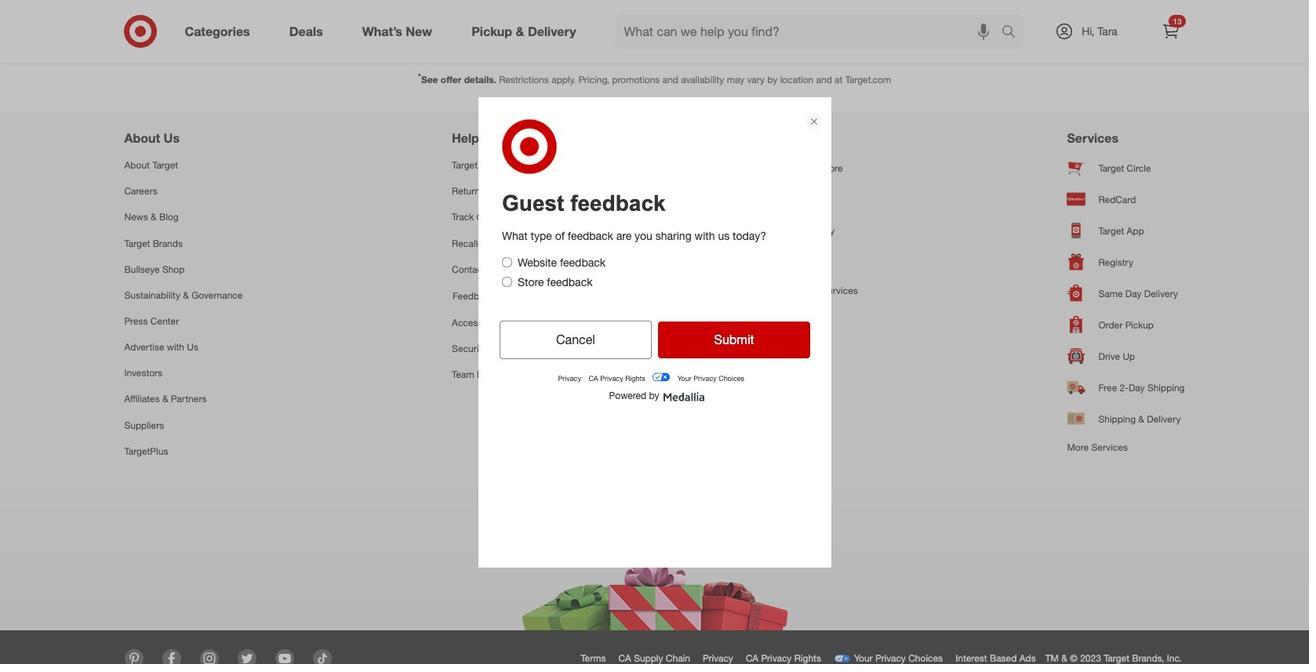 Task type: locate. For each thing, give the bounding box(es) containing it.
recalls link
[[452, 230, 552, 256]]

services down shipping & delivery link on the bottom of page
[[1092, 442, 1128, 454]]

1 horizontal spatial ca
[[746, 653, 759, 664]]

0 horizontal spatial ca
[[619, 653, 631, 664]]

3 privacy from the left
[[875, 653, 906, 664]]

interest
[[956, 653, 987, 664]]

target up returns
[[452, 159, 478, 171]]

us right the with
[[187, 341, 199, 353]]

help
[[452, 130, 479, 146], [480, 159, 500, 171]]

more for more services
[[1067, 442, 1089, 454]]

1 privacy from the left
[[703, 653, 733, 664]]

store for in-
[[797, 285, 819, 297]]

* see offer details. restrictions apply. pricing, promotions and availability may vary by location and at target.com
[[418, 71, 891, 86]]

about for about us
[[124, 130, 160, 146]]

target left app
[[1099, 225, 1124, 237]]

privacy inside your privacy choices link
[[875, 653, 906, 664]]

0 horizontal spatial and
[[663, 74, 679, 86]]

us for contact us
[[488, 263, 500, 275]]

terms
[[581, 653, 606, 664]]

circle
[[1127, 162, 1151, 174]]

privacy
[[703, 653, 733, 664], [761, 653, 792, 664], [875, 653, 906, 664]]

about for about target
[[124, 159, 150, 171]]

1 vertical spatial store
[[797, 285, 819, 297]]

day
[[1126, 288, 1142, 299], [1129, 382, 1145, 393]]

0 horizontal spatial us
[[164, 130, 180, 146]]

shipping up more services link
[[1099, 413, 1136, 425]]

sustainability & governance link
[[124, 282, 243, 308]]

privacy inside ca privacy rights 'link'
[[761, 653, 792, 664]]

us
[[164, 130, 180, 146], [488, 263, 500, 275], [187, 341, 199, 353]]

& left ©
[[1062, 653, 1068, 664]]

2 privacy from the left
[[761, 653, 792, 664]]

security & fraud
[[452, 343, 522, 355]]

0 vertical spatial more
[[761, 285, 783, 297]]

more left in-
[[761, 285, 783, 297]]

target for target help
[[452, 159, 478, 171]]

shipping
[[1148, 382, 1185, 393], [1099, 413, 1136, 425]]

delivery inside shipping & delivery link
[[1147, 413, 1181, 425]]

0 vertical spatial day
[[1126, 288, 1142, 299]]

member
[[477, 369, 512, 381]]

orders
[[477, 211, 506, 223]]

help up the target help
[[452, 130, 479, 146]]

ca inside 'link'
[[746, 653, 759, 664]]

same day delivery link
[[1067, 278, 1185, 309]]

0 horizontal spatial shipping
[[1099, 413, 1136, 425]]

team member services link
[[452, 362, 552, 388]]

pricing,
[[578, 74, 610, 86]]

0 vertical spatial help
[[452, 130, 479, 146]]

day right same
[[1126, 288, 1142, 299]]

more in-store services link
[[761, 278, 858, 304]]

privacy left rights on the right bottom of page
[[761, 653, 792, 664]]

target down news
[[124, 237, 150, 249]]

partners
[[171, 393, 207, 405]]

may
[[727, 74, 745, 86]]

2 about from the top
[[124, 159, 150, 171]]

about up careers at the top left of page
[[124, 159, 150, 171]]

about up about target
[[124, 130, 160, 146]]

terms link
[[578, 649, 616, 664]]

your privacy choices link
[[831, 649, 952, 664]]

& down free 2-day shipping at bottom right
[[1139, 413, 1145, 425]]

privacy right chain
[[703, 653, 733, 664]]

1 vertical spatial us
[[488, 263, 500, 275]]

target help
[[452, 159, 500, 171]]

0 horizontal spatial help
[[452, 130, 479, 146]]

and left availability
[[663, 74, 679, 86]]

services down fraud
[[515, 369, 552, 381]]

1 vertical spatial shipping
[[1099, 413, 1136, 425]]

*
[[418, 71, 421, 81]]

0 vertical spatial delivery
[[1144, 288, 1178, 299]]

2 ca from the left
[[746, 653, 759, 664]]

interest based ads link
[[952, 649, 1045, 664]]

day right free
[[1129, 382, 1145, 393]]

delivery for shipping & delivery
[[1147, 413, 1181, 425]]

& left blog at the left of the page
[[151, 211, 157, 223]]

0 vertical spatial shipping
[[1148, 382, 1185, 393]]

store for a
[[821, 162, 843, 174]]

1 vertical spatial help
[[480, 159, 500, 171]]

privacy right your
[[875, 653, 906, 664]]

us right "contact"
[[488, 263, 500, 275]]

registry
[[1099, 256, 1134, 268]]

None text field
[[626, 0, 795, 17]]

1 ca from the left
[[619, 653, 631, 664]]

& right the affiliates on the bottom left
[[162, 393, 168, 405]]

more for more in-store services
[[761, 285, 783, 297]]

drive
[[1099, 350, 1120, 362]]

2 horizontal spatial us
[[488, 263, 500, 275]]

0 vertical spatial us
[[164, 130, 180, 146]]

1 about from the top
[[124, 130, 160, 146]]

2-
[[1120, 382, 1129, 393]]

contact us link
[[452, 256, 552, 282]]

free 2-day shipping link
[[1067, 372, 1185, 403]]

details.
[[464, 74, 496, 86]]

0 horizontal spatial privacy
[[703, 653, 733, 664]]

1 horizontal spatial privacy
[[761, 653, 792, 664]]

at
[[835, 74, 843, 86]]

pharmacy
[[792, 225, 835, 237]]

store right a
[[821, 162, 843, 174]]

services right in-
[[822, 285, 858, 297]]

more down shipping & delivery link on the bottom of page
[[1067, 442, 1089, 454]]

advertise with us
[[124, 341, 199, 353]]

1 vertical spatial delivery
[[1147, 413, 1181, 425]]

ca supply chain
[[619, 653, 690, 664]]

ca supply chain link
[[616, 649, 700, 664]]

ca left supply
[[619, 653, 631, 664]]

vary
[[747, 74, 765, 86]]

0 horizontal spatial store
[[797, 285, 819, 297]]

us up about target link
[[164, 130, 180, 146]]

1 horizontal spatial shipping
[[1148, 382, 1185, 393]]

store down pharmacy link
[[797, 285, 819, 297]]

redcard link
[[1067, 184, 1185, 215]]

ca for ca privacy rights
[[746, 653, 759, 664]]

delivery inside same day delivery link
[[1144, 288, 1178, 299]]

target circle
[[1099, 162, 1151, 174]]

delivery up pickup at the top right of the page
[[1144, 288, 1178, 299]]

services
[[1067, 130, 1119, 146], [822, 285, 858, 297], [515, 369, 552, 381], [1092, 442, 1128, 454]]

security
[[452, 343, 487, 355]]

governance
[[192, 289, 243, 301]]

1 horizontal spatial more
[[1067, 442, 1089, 454]]

shipping inside the free 2-day shipping link
[[1148, 382, 1185, 393]]

target app link
[[1067, 215, 1185, 246]]

&
[[151, 211, 157, 223], [183, 289, 189, 301], [489, 343, 495, 355], [162, 393, 168, 405], [1139, 413, 1145, 425], [1062, 653, 1068, 664]]

ca right privacy link on the right bottom
[[746, 653, 759, 664]]

affiliates & partners
[[124, 393, 207, 405]]

target
[[152, 159, 178, 171], [452, 159, 478, 171], [1099, 162, 1124, 174], [1099, 225, 1124, 237], [124, 237, 150, 249], [1104, 653, 1130, 664]]

0 vertical spatial store
[[821, 162, 843, 174]]

delivery
[[1144, 288, 1178, 299], [1147, 413, 1181, 425]]

target.com
[[845, 74, 891, 86]]

1 vertical spatial more
[[1067, 442, 1089, 454]]

& for partners
[[162, 393, 168, 405]]

bullseye
[[124, 263, 160, 275]]

and left at
[[816, 74, 832, 86]]

& left fraud
[[489, 343, 495, 355]]

1 horizontal spatial store
[[821, 162, 843, 174]]

promotions
[[612, 74, 660, 86]]

target brands link
[[124, 230, 243, 256]]

2023
[[1080, 653, 1101, 664]]

delivery down free 2-day shipping at bottom right
[[1147, 413, 1181, 425]]

& down bullseye shop link
[[183, 289, 189, 301]]

0 vertical spatial about
[[124, 130, 160, 146]]

target for target circle
[[1099, 162, 1124, 174]]

2 horizontal spatial privacy
[[875, 653, 906, 664]]

tm & © 2023 target brands, inc.
[[1045, 653, 1182, 664]]

sustainability
[[124, 289, 180, 301]]

ads
[[1020, 653, 1036, 664]]

registry link
[[1067, 246, 1185, 278]]

accessibility link
[[452, 310, 552, 336]]

target left circle on the top
[[1099, 162, 1124, 174]]

help up returns link
[[480, 159, 500, 171]]

0 horizontal spatial more
[[761, 285, 783, 297]]

more services link
[[1067, 435, 1185, 461]]

1 vertical spatial about
[[124, 159, 150, 171]]

privacy for ca privacy rights
[[761, 653, 792, 664]]

1 horizontal spatial us
[[187, 341, 199, 353]]

1 horizontal spatial and
[[816, 74, 832, 86]]

shipping up shipping & delivery
[[1148, 382, 1185, 393]]

news
[[124, 211, 148, 223]]

in-
[[785, 285, 797, 297]]

supply
[[634, 653, 663, 664]]



Task type: describe. For each thing, give the bounding box(es) containing it.
privacy for your privacy choices
[[875, 653, 906, 664]]

apply.
[[552, 74, 576, 86]]

find a store
[[792, 162, 843, 174]]

shop
[[162, 263, 185, 275]]

same day delivery
[[1099, 288, 1178, 299]]

offer
[[441, 74, 462, 86]]

13
[[1173, 16, 1182, 26]]

us for about us
[[164, 130, 180, 146]]

drive up link
[[1067, 341, 1185, 372]]

tm
[[1045, 653, 1059, 664]]

about target link
[[124, 152, 243, 178]]

up
[[1123, 350, 1135, 362]]

investors
[[124, 367, 162, 379]]

recalls
[[452, 237, 483, 249]]

shipping inside shipping & delivery link
[[1099, 413, 1136, 425]]

delivery for same day delivery
[[1144, 288, 1178, 299]]

careers link
[[124, 178, 243, 204]]

center
[[150, 315, 179, 327]]

contact us
[[452, 263, 500, 275]]

bullseye shop
[[124, 263, 185, 275]]

ca privacy rights link
[[743, 649, 831, 664]]

target down about us
[[152, 159, 178, 171]]

track orders link
[[452, 204, 552, 230]]

returns
[[452, 185, 485, 197]]

search button
[[994, 14, 1032, 52]]

returns link
[[452, 178, 552, 204]]

find
[[792, 162, 810, 174]]

& for blog
[[151, 211, 157, 223]]

blog
[[159, 211, 179, 223]]

affiliates & partners link
[[124, 386, 243, 412]]

advertise with us link
[[124, 334, 243, 360]]

2 vertical spatial us
[[187, 341, 199, 353]]

rights
[[794, 653, 821, 664]]

search
[[994, 25, 1032, 40]]

& for governance
[[183, 289, 189, 301]]

contact
[[452, 263, 485, 275]]

privacy link
[[700, 649, 743, 664]]

with
[[167, 341, 184, 353]]

target right '2023'
[[1104, 653, 1130, 664]]

affiliates
[[124, 393, 160, 405]]

inc.
[[1167, 653, 1182, 664]]

1 and from the left
[[663, 74, 679, 86]]

fraud
[[498, 343, 522, 355]]

press
[[124, 315, 148, 327]]

availability
[[681, 74, 724, 86]]

free
[[1099, 382, 1117, 393]]

target app
[[1099, 225, 1144, 237]]

location
[[780, 74, 814, 86]]

news & blog
[[124, 211, 179, 223]]

track orders
[[452, 211, 506, 223]]

redcard
[[1099, 193, 1136, 205]]

brands
[[153, 237, 183, 249]]

same
[[1099, 288, 1123, 299]]

& for delivery
[[1139, 413, 1145, 425]]

interest based ads
[[956, 653, 1036, 664]]

brands,
[[1132, 653, 1164, 664]]

restrictions
[[499, 74, 549, 86]]

feedback button
[[452, 282, 552, 310]]

careers
[[124, 185, 158, 197]]

target for target app
[[1099, 225, 1124, 237]]

press center link
[[124, 308, 243, 334]]

privacy inside privacy link
[[703, 653, 733, 664]]

more in-store services
[[761, 285, 858, 297]]

ca privacy rights
[[746, 653, 821, 664]]

1 vertical spatial day
[[1129, 382, 1145, 393]]

pickup
[[1125, 319, 1154, 331]]

services up target circle
[[1067, 130, 1119, 146]]

& for fraud
[[489, 343, 495, 355]]

targetplus
[[124, 445, 168, 457]]

team member services
[[452, 369, 552, 381]]

suppliers
[[124, 419, 164, 431]]

& for ©
[[1062, 653, 1068, 664]]

feedback
[[453, 290, 494, 302]]

chain
[[666, 653, 690, 664]]

What can we help you find? suggestions appear below search field
[[615, 14, 1005, 49]]

2 and from the left
[[816, 74, 832, 86]]

find a store link
[[761, 152, 858, 184]]

your
[[854, 653, 873, 664]]

see
[[421, 74, 438, 86]]

1 horizontal spatial help
[[480, 159, 500, 171]]

shipping & delivery link
[[1067, 403, 1185, 435]]

news & blog link
[[124, 204, 243, 230]]

shipping & delivery
[[1099, 413, 1181, 425]]

by
[[768, 74, 778, 86]]

free 2-day shipping
[[1099, 382, 1185, 393]]

target help link
[[452, 152, 552, 178]]

target: expect more. pay less. image
[[434, 464, 875, 631]]

ca for ca supply chain
[[619, 653, 631, 664]]

order pickup
[[1099, 319, 1154, 331]]

a
[[813, 162, 818, 174]]

your privacy choices
[[854, 653, 943, 664]]

pharmacy link
[[761, 215, 858, 246]]

target circle link
[[1067, 152, 1185, 184]]

target for target brands
[[124, 237, 150, 249]]

based
[[990, 653, 1017, 664]]

target brands
[[124, 237, 183, 249]]



Task type: vqa. For each thing, say whether or not it's contained in the screenshot.
shopping
no



